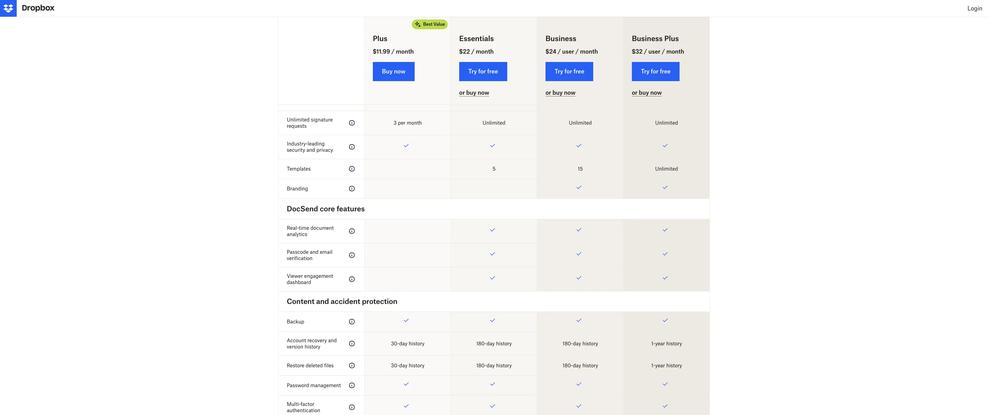 Task type: locate. For each thing, give the bounding box(es) containing it.
1 vertical spatial 30-
[[391, 363, 400, 369]]

value
[[434, 22, 445, 27]]

3 try for free from the left
[[642, 68, 671, 75]]

2 business from the left
[[632, 34, 663, 43]]

try
[[469, 68, 477, 75], [555, 68, 564, 75], [642, 68, 650, 75]]

3 / from the left
[[558, 48, 561, 55]]

features for dropbox sign features
[[335, 76, 363, 85]]

core
[[320, 205, 335, 213]]

free down $22 / month at top
[[488, 68, 499, 75]]

1 horizontal spatial plus
[[665, 34, 680, 43]]

try down $24 in the top of the page
[[555, 68, 564, 75]]

0 horizontal spatial or buy now
[[460, 89, 490, 96]]

1-year history for and
[[652, 341, 682, 347]]

features right core
[[337, 205, 365, 213]]

2 try for free from the left
[[555, 68, 585, 75]]

1 or buy now from the left
[[460, 89, 490, 96]]

2 horizontal spatial buy
[[639, 89, 650, 96]]

password management
[[287, 383, 341, 389]]

privacy
[[317, 147, 333, 153]]

now inside buy now button
[[394, 68, 406, 75]]

standard image
[[348, 119, 356, 127], [348, 185, 356, 193], [348, 275, 356, 284], [348, 340, 356, 348], [348, 404, 356, 412]]

1 free from the left
[[488, 68, 499, 75]]

factor
[[301, 401, 314, 407]]

2 user from the left
[[649, 48, 661, 55]]

month for 3 per month
[[407, 120, 422, 126]]

for down $24 / user / month
[[565, 68, 573, 75]]

document
[[311, 225, 334, 231]]

1 vertical spatial 1-year history
[[652, 363, 682, 369]]

now
[[394, 68, 406, 75], [478, 89, 490, 96], [565, 89, 576, 96], [651, 89, 662, 96]]

buy
[[467, 89, 477, 96], [553, 89, 563, 96], [639, 89, 650, 96]]

not included image for real-time document analytics
[[365, 220, 451, 243]]

1 standard image from the top
[[348, 119, 356, 127]]

0 horizontal spatial free
[[488, 68, 499, 75]]

month for $11.99 / month
[[396, 48, 414, 55]]

0 horizontal spatial or buy now button
[[460, 89, 490, 96]]

plus
[[373, 34, 388, 43], [665, 34, 680, 43]]

or for 2nd the or buy now button
[[546, 89, 552, 96]]

free down $24 / user / month
[[574, 68, 585, 75]]

5
[[493, 166, 496, 172]]

1 vertical spatial year
[[656, 363, 665, 369]]

try for free button down $24 / user / month
[[546, 62, 594, 81]]

leading
[[308, 141, 325, 147]]

try for free button
[[460, 62, 508, 81], [546, 62, 594, 81], [632, 62, 680, 81]]

2 horizontal spatial or buy now
[[632, 89, 662, 96]]

0 horizontal spatial try for free
[[469, 68, 499, 75]]

/ for $32
[[645, 48, 648, 55]]

1 vertical spatial 30-day history
[[391, 363, 425, 369]]

and
[[307, 147, 315, 153], [310, 249, 319, 255], [316, 297, 329, 306], [328, 338, 337, 344]]

try for free down $32 / user / month
[[642, 68, 671, 75]]

try down the $32 at the top of the page
[[642, 68, 650, 75]]

month for $22 / month
[[476, 48, 494, 55]]

$22 / month
[[460, 48, 494, 55]]

2 30-day history from the top
[[391, 363, 425, 369]]

2 horizontal spatial or buy now button
[[632, 89, 662, 96]]

6 / from the left
[[662, 48, 666, 55]]

1 30-day history from the top
[[391, 341, 425, 347]]

3 standard image from the top
[[348, 275, 356, 284]]

management
[[311, 383, 341, 389]]

3 buy from the left
[[639, 89, 650, 96]]

0 vertical spatial 30-
[[391, 341, 400, 347]]

0 horizontal spatial buy
[[467, 89, 477, 96]]

180-
[[477, 341, 487, 347], [563, 341, 573, 347], [477, 363, 487, 369], [563, 363, 573, 369]]

$22
[[460, 48, 470, 55]]

for down $32 / user / month
[[651, 68, 659, 75]]

verification
[[287, 255, 313, 261]]

1-year history
[[652, 341, 682, 347], [652, 363, 682, 369]]

not included image for templates
[[365, 159, 451, 179]]

1 try for free button from the left
[[460, 62, 508, 81]]

not included image for branding
[[365, 179, 451, 199]]

2 / from the left
[[472, 48, 475, 55]]

try for free
[[469, 68, 499, 75], [555, 68, 585, 75], [642, 68, 671, 75]]

not included image for viewer engagement dashboard
[[365, 268, 451, 291]]

viewer
[[287, 273, 303, 279]]

3 or buy now button from the left
[[632, 89, 662, 96]]

$11.99
[[373, 48, 390, 55]]

0 horizontal spatial plus
[[373, 34, 388, 43]]

docsend core features
[[287, 205, 365, 213]]

1 year from the top
[[656, 341, 665, 347]]

user for $24
[[563, 48, 575, 55]]

4 standard image from the top
[[348, 340, 356, 348]]

try for free button down $32 / user / month
[[632, 62, 680, 81]]

1 horizontal spatial free
[[574, 68, 585, 75]]

or buy now for 2nd the or buy now button
[[546, 89, 576, 96]]

history inside account recovery and version history
[[305, 344, 321, 350]]

and inside account recovery and version history
[[328, 338, 337, 344]]

1 try from the left
[[469, 68, 477, 75]]

features right sign
[[335, 76, 363, 85]]

2 horizontal spatial free
[[660, 68, 671, 75]]

3 try for free button from the left
[[632, 62, 680, 81]]

not included image
[[365, 159, 451, 179], [365, 179, 451, 199], [451, 179, 537, 199], [365, 220, 451, 243], [365, 244, 451, 267], [365, 268, 451, 291]]

user right $24 in the top of the page
[[563, 48, 575, 55]]

0 horizontal spatial or
[[460, 89, 465, 96]]

3 or from the left
[[632, 89, 638, 96]]

or
[[460, 89, 465, 96], [546, 89, 552, 96], [632, 89, 638, 96]]

0 vertical spatial 1-year history
[[652, 341, 682, 347]]

multi-
[[287, 401, 301, 407]]

and inside industry-leading security and privacy
[[307, 147, 315, 153]]

standard image
[[348, 143, 356, 151], [348, 165, 356, 173], [348, 227, 356, 236], [348, 251, 356, 260], [348, 318, 356, 326], [348, 362, 356, 370], [348, 382, 356, 390]]

standard image for branding
[[348, 185, 356, 193]]

1 horizontal spatial or buy now
[[546, 89, 576, 96]]

business up $24 in the top of the page
[[546, 34, 577, 43]]

2 horizontal spatial try
[[642, 68, 650, 75]]

1 user from the left
[[563, 48, 575, 55]]

recovery
[[308, 338, 327, 344]]

5 / from the left
[[645, 48, 648, 55]]

1 horizontal spatial business
[[632, 34, 663, 43]]

password
[[287, 383, 309, 389]]

year for files
[[656, 363, 665, 369]]

2 or buy now from the left
[[546, 89, 576, 96]]

2 30- from the top
[[391, 363, 400, 369]]

2 horizontal spatial try for free
[[642, 68, 671, 75]]

try down $22 / month at top
[[469, 68, 477, 75]]

and right recovery
[[328, 338, 337, 344]]

time
[[299, 225, 309, 231]]

4 standard image from the top
[[348, 251, 356, 260]]

/
[[392, 48, 395, 55], [472, 48, 475, 55], [558, 48, 561, 55], [576, 48, 579, 55], [645, 48, 648, 55], [662, 48, 666, 55]]

branding
[[287, 186, 308, 192]]

1 or from the left
[[460, 89, 465, 96]]

0 horizontal spatial try for free button
[[460, 62, 508, 81]]

year
[[656, 341, 665, 347], [656, 363, 665, 369]]

1 horizontal spatial try for free button
[[546, 62, 594, 81]]

standard image for unlimited signature requests
[[348, 119, 356, 127]]

industry-
[[287, 141, 308, 147]]

0 horizontal spatial user
[[563, 48, 575, 55]]

for down $22 / month at top
[[479, 68, 486, 75]]

1 vertical spatial features
[[337, 205, 365, 213]]

buy now
[[382, 68, 406, 75]]

0 vertical spatial features
[[335, 76, 363, 85]]

30-
[[391, 341, 400, 347], [391, 363, 400, 369]]

and left email at the left of page
[[310, 249, 319, 255]]

6 standard image from the top
[[348, 362, 356, 370]]

5 standard image from the top
[[348, 404, 356, 412]]

2 horizontal spatial try for free button
[[632, 62, 680, 81]]

plus up $32 / user / month
[[665, 34, 680, 43]]

2 free from the left
[[574, 68, 585, 75]]

login
[[968, 5, 983, 12]]

1 business from the left
[[546, 34, 577, 43]]

and down leading
[[307, 147, 315, 153]]

2 or from the left
[[546, 89, 552, 96]]

free down $32 / user / month
[[660, 68, 671, 75]]

or buy now button
[[460, 89, 490, 96], [546, 89, 576, 96], [632, 89, 662, 96]]

month
[[396, 48, 414, 55], [476, 48, 494, 55], [581, 48, 599, 55], [667, 48, 685, 55], [407, 120, 422, 126]]

1 horizontal spatial user
[[649, 48, 661, 55]]

30-day history for and
[[391, 341, 425, 347]]

2 horizontal spatial or
[[632, 89, 638, 96]]

try for free down $24 / user / month
[[555, 68, 585, 75]]

business up the $32 at the top of the page
[[632, 34, 663, 43]]

standard image for multi-factor authentication
[[348, 404, 356, 412]]

best value
[[424, 22, 445, 27]]

unlimited inside "unlimited signature requests"
[[287, 117, 310, 123]]

unlimited
[[287, 117, 310, 123], [483, 120, 506, 126], [569, 120, 592, 126], [656, 120, 679, 126], [656, 166, 679, 172]]

plus up $11.99
[[373, 34, 388, 43]]

0 vertical spatial year
[[656, 341, 665, 347]]

analytics
[[287, 231, 307, 237]]

30-day history
[[391, 341, 425, 347], [391, 363, 425, 369]]

signature
[[311, 117, 333, 123]]

restore
[[287, 363, 305, 369]]

0 horizontal spatial business
[[546, 34, 577, 43]]

1 buy from the left
[[467, 89, 477, 96]]

0 vertical spatial 1-
[[652, 341, 656, 347]]

try for free down $22 / month at top
[[469, 68, 499, 75]]

try for free button for 3rd the or buy now button from right
[[460, 62, 508, 81]]

or buy now
[[460, 89, 490, 96], [546, 89, 576, 96], [632, 89, 662, 96]]

2 standard image from the top
[[348, 165, 356, 173]]

user down business plus
[[649, 48, 661, 55]]

account recovery and version history
[[287, 338, 337, 350]]

0 vertical spatial 30-day history
[[391, 341, 425, 347]]

3 standard image from the top
[[348, 227, 356, 236]]

0 horizontal spatial try
[[469, 68, 477, 75]]

try for free button for 3rd the or buy now button
[[632, 62, 680, 81]]

180-day history
[[477, 341, 512, 347], [563, 341, 599, 347], [477, 363, 512, 369], [563, 363, 599, 369]]

2 1-year history from the top
[[652, 363, 682, 369]]

4 / from the left
[[576, 48, 579, 55]]

2 horizontal spatial for
[[651, 68, 659, 75]]

email
[[320, 249, 333, 255]]

1 / from the left
[[392, 48, 395, 55]]

features
[[335, 76, 363, 85], [337, 205, 365, 213]]

or buy now for 3rd the or buy now button
[[632, 89, 662, 96]]

for
[[479, 68, 486, 75], [565, 68, 573, 75], [651, 68, 659, 75]]

1 1- from the top
[[652, 341, 656, 347]]

0 horizontal spatial for
[[479, 68, 486, 75]]

1 standard image from the top
[[348, 143, 356, 151]]

2 for from the left
[[565, 68, 573, 75]]

1 horizontal spatial or buy now button
[[546, 89, 576, 96]]

1 horizontal spatial buy
[[553, 89, 563, 96]]

/ for $22
[[472, 48, 475, 55]]

1 horizontal spatial or
[[546, 89, 552, 96]]

1 1-year history from the top
[[652, 341, 682, 347]]

best
[[424, 22, 433, 27]]

2 standard image from the top
[[348, 185, 356, 193]]

buy now button
[[373, 62, 415, 81]]

1 for from the left
[[479, 68, 486, 75]]

1 horizontal spatial try
[[555, 68, 564, 75]]

day
[[400, 341, 408, 347], [487, 341, 495, 347], [573, 341, 581, 347], [400, 363, 408, 369], [487, 363, 495, 369], [573, 363, 581, 369]]

not included image for passcode and email verification
[[365, 244, 451, 267]]

3 or buy now from the left
[[632, 89, 662, 96]]

user
[[563, 48, 575, 55], [649, 48, 661, 55]]

and right content
[[316, 297, 329, 306]]

1 horizontal spatial try for free
[[555, 68, 585, 75]]

2 year from the top
[[656, 363, 665, 369]]

user for $32
[[649, 48, 661, 55]]

1 horizontal spatial for
[[565, 68, 573, 75]]

try for free button down $22 / month at top
[[460, 62, 508, 81]]

dropbox
[[287, 76, 316, 85]]

1 30- from the top
[[391, 341, 400, 347]]

free
[[488, 68, 499, 75], [574, 68, 585, 75], [660, 68, 671, 75]]

7 standard image from the top
[[348, 382, 356, 390]]

3
[[394, 120, 397, 126]]

1 vertical spatial 1-
[[652, 363, 656, 369]]

2 try for free button from the left
[[546, 62, 594, 81]]

2 1- from the top
[[652, 363, 656, 369]]

1-
[[652, 341, 656, 347], [652, 363, 656, 369]]

history
[[409, 341, 425, 347], [496, 341, 512, 347], [583, 341, 599, 347], [667, 341, 682, 347], [305, 344, 321, 350], [409, 363, 425, 369], [496, 363, 512, 369], [583, 363, 599, 369], [667, 363, 682, 369]]

or for 3rd the or buy now button
[[632, 89, 638, 96]]

business
[[546, 34, 577, 43], [632, 34, 663, 43]]

5 standard image from the top
[[348, 318, 356, 326]]

1 try for free from the left
[[469, 68, 499, 75]]

per
[[398, 120, 406, 126]]

1 plus from the left
[[373, 34, 388, 43]]

content and accident protection
[[287, 297, 398, 306]]



Task type: vqa. For each thing, say whether or not it's contained in the screenshot.
templates WITH
no



Task type: describe. For each thing, give the bounding box(es) containing it.
requests
[[287, 123, 307, 129]]

restore deleted files
[[287, 363, 334, 369]]

business for business
[[546, 34, 577, 43]]

protection
[[362, 297, 398, 306]]

/ for $11.99
[[392, 48, 395, 55]]

15
[[578, 166, 583, 172]]

docsend
[[287, 205, 318, 213]]

$24
[[546, 48, 557, 55]]

1 or buy now button from the left
[[460, 89, 490, 96]]

essentials
[[460, 34, 494, 43]]

1- for and
[[652, 341, 656, 347]]

$32 / user / month
[[632, 48, 685, 55]]

standard image for backup
[[348, 318, 356, 326]]

or for 3rd the or buy now button from right
[[460, 89, 465, 96]]

standard image for viewer engagement dashboard
[[348, 275, 356, 284]]

dropbox sign features
[[287, 76, 363, 85]]

deleted
[[306, 363, 323, 369]]

content
[[287, 297, 315, 306]]

3 try from the left
[[642, 68, 650, 75]]

buy
[[382, 68, 393, 75]]

standard image for passcode and email verification
[[348, 251, 356, 260]]

try for free button for 2nd the or buy now button
[[546, 62, 594, 81]]

3 per month
[[394, 120, 422, 126]]

30- for and
[[391, 341, 400, 347]]

$32
[[632, 48, 643, 55]]

$11.99 / month
[[373, 48, 414, 55]]

authentication
[[287, 408, 320, 414]]

features for docsend core features
[[337, 205, 365, 213]]

standard image for account recovery and version history
[[348, 340, 356, 348]]

standard image for password management
[[348, 382, 356, 390]]

viewer engagement dashboard
[[287, 273, 333, 285]]

3 for from the left
[[651, 68, 659, 75]]

year for and
[[656, 341, 665, 347]]

standard image for industry-leading security and privacy
[[348, 143, 356, 151]]

passcode
[[287, 249, 309, 255]]

2 buy from the left
[[553, 89, 563, 96]]

passcode and email verification
[[287, 249, 333, 261]]

1- for files
[[652, 363, 656, 369]]

30-day history for files
[[391, 363, 425, 369]]

backup
[[287, 319, 304, 325]]

2 try from the left
[[555, 68, 564, 75]]

business plus
[[632, 34, 680, 43]]

real-time document analytics
[[287, 225, 334, 237]]

and inside passcode and email verification
[[310, 249, 319, 255]]

login link
[[963, 0, 989, 17]]

standard image for restore deleted files
[[348, 362, 356, 370]]

account
[[287, 338, 306, 344]]

2 or buy now button from the left
[[546, 89, 576, 96]]

unlimited signature requests
[[287, 117, 333, 129]]

multi-factor authentication
[[287, 401, 320, 414]]

30- for files
[[391, 363, 400, 369]]

$24 / user / month
[[546, 48, 599, 55]]

3 free from the left
[[660, 68, 671, 75]]

engagement
[[304, 273, 333, 279]]

standard image for real-time document analytics
[[348, 227, 356, 236]]

security
[[287, 147, 305, 153]]

business for business plus
[[632, 34, 663, 43]]

or buy now for 3rd the or buy now button from right
[[460, 89, 490, 96]]

accident
[[331, 297, 361, 306]]

/ for $24
[[558, 48, 561, 55]]

industry-leading security and privacy
[[287, 141, 333, 153]]

standard image for templates
[[348, 165, 356, 173]]

version
[[287, 344, 304, 350]]

sign
[[318, 76, 334, 85]]

files
[[324, 363, 334, 369]]

dashboard
[[287, 280, 311, 285]]

2 plus from the left
[[665, 34, 680, 43]]

1-year history for files
[[652, 363, 682, 369]]

real-
[[287, 225, 299, 231]]

templates
[[287, 166, 311, 172]]



